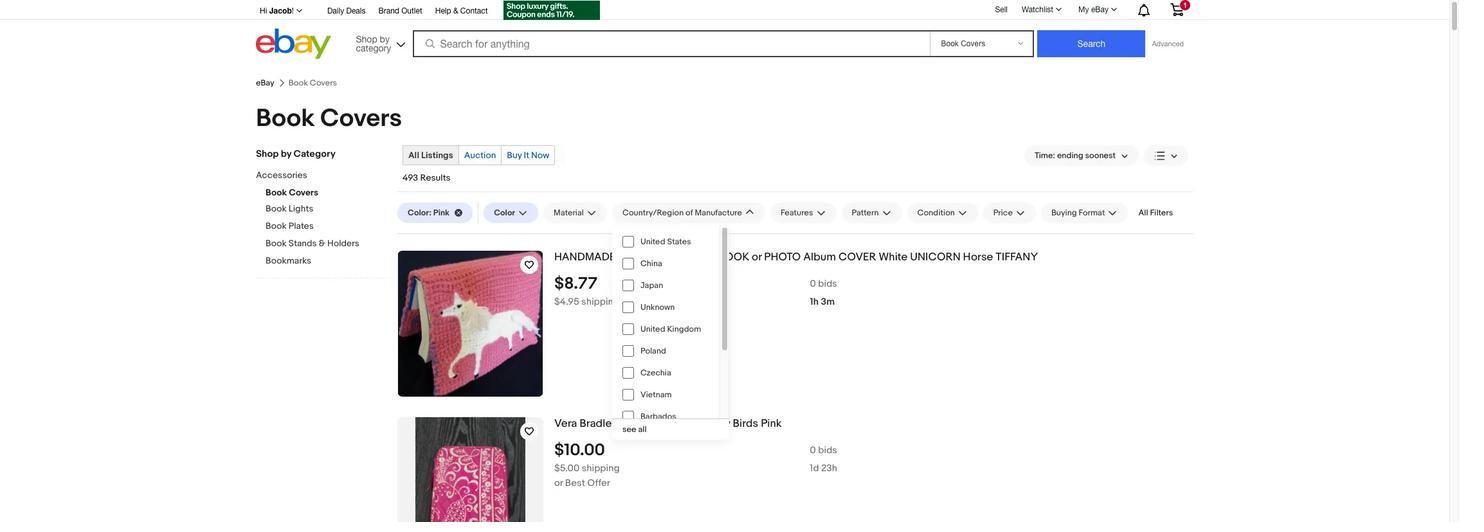 Task type: vqa. For each thing, say whether or not it's contained in the screenshot.
FANS
no



Task type: locate. For each thing, give the bounding box(es) containing it.
1 vertical spatial united
[[641, 324, 665, 334]]

united up crochet
[[641, 237, 665, 247]]

plates
[[289, 221, 314, 232]]

united kingdom link
[[612, 318, 720, 340]]

united up poland
[[641, 324, 665, 334]]

pink right birds
[[761, 417, 782, 430]]

advanced link
[[1146, 31, 1191, 57]]

0 horizontal spatial &
[[319, 238, 325, 249]]

listings
[[421, 150, 453, 161]]

1 vertical spatial all
[[1139, 208, 1149, 218]]

0 vertical spatial pink
[[433, 208, 450, 218]]

watchlist
[[1022, 5, 1054, 14]]

or right book
[[752, 251, 762, 264]]

united
[[641, 237, 665, 247], [641, 324, 665, 334]]

1 horizontal spatial all
[[1139, 208, 1149, 218]]

0 vertical spatial bids
[[818, 278, 837, 290]]

all up 493
[[408, 150, 419, 161]]

1 vertical spatial bids
[[818, 444, 837, 457]]

bids up the 3m
[[818, 278, 837, 290]]

& down book plates link
[[319, 238, 325, 249]]

1h 3m
[[810, 296, 835, 308]]

help & contact
[[435, 6, 488, 15]]

or
[[752, 251, 762, 264], [554, 477, 563, 489]]

1 shipping from the top
[[582, 296, 619, 308]]

0 bids $5.00 shipping
[[554, 444, 837, 475]]

0 horizontal spatial or
[[554, 477, 563, 489]]

buy it now link
[[502, 146, 555, 165]]

my ebay
[[1079, 5, 1109, 14]]

0 vertical spatial united
[[641, 237, 665, 247]]

0 horizontal spatial covers
[[289, 187, 318, 198]]

country/region of manufacture button
[[612, 203, 765, 223]]

bids for 0 bids $5.00 shipping
[[818, 444, 837, 457]]

0 inside 0 bids $5.00 shipping
[[810, 444, 816, 457]]

2 vertical spatial pink
[[761, 417, 782, 430]]

united for united kingdom
[[641, 324, 665, 334]]

all inside button
[[1139, 208, 1149, 218]]

country/region
[[623, 208, 684, 218]]

book
[[256, 104, 315, 134], [266, 187, 287, 198], [266, 203, 287, 214], [266, 221, 287, 232], [266, 238, 287, 249], [630, 417, 656, 430]]

czechia link
[[612, 362, 720, 384]]

pink right color:
[[433, 208, 450, 218]]

cover
[[659, 417, 689, 430]]

help
[[435, 6, 451, 15]]

0 horizontal spatial ebay
[[256, 78, 274, 88]]

banner
[[256, 0, 1194, 62]]

handmade
[[554, 251, 616, 264]]

all left filters
[[1139, 208, 1149, 218]]

0 vertical spatial &
[[453, 6, 458, 15]]

shop by category
[[256, 148, 336, 160]]

my ebay link
[[1072, 2, 1123, 17]]

0 vertical spatial shipping
[[582, 296, 619, 308]]

all
[[638, 425, 647, 435]]

offer
[[587, 477, 610, 489]]

covers up the lights
[[289, 187, 318, 198]]

united kingdom
[[641, 324, 701, 334]]

0 vertical spatial 0
[[810, 278, 816, 290]]

& right the help
[[453, 6, 458, 15]]

1 vertical spatial covers
[[289, 187, 318, 198]]

0 inside 0 bids $4.95 shipping
[[810, 278, 816, 290]]

2 shipping from the top
[[582, 462, 620, 475]]

bookmarks link
[[266, 255, 388, 268]]

1 vertical spatial ebay
[[256, 78, 274, 88]]

by
[[281, 148, 291, 160]]

brand outlet link
[[379, 5, 422, 19]]

kingdom
[[667, 324, 701, 334]]

0 vertical spatial ebay
[[1091, 5, 1109, 14]]

handmade knit crochet pink book or photo album cover white unicorn horse tiffany
[[554, 251, 1038, 264]]

2 united from the top
[[641, 324, 665, 334]]

0 horizontal spatial pink
[[433, 208, 450, 218]]

color: pink
[[408, 208, 450, 218]]

bids
[[818, 278, 837, 290], [818, 444, 837, 457]]

0 vertical spatial covers
[[320, 104, 402, 134]]

daily deals
[[327, 6, 366, 15]]

banner containing sell
[[256, 0, 1194, 62]]

book covers
[[256, 104, 402, 134]]

$8.77
[[554, 274, 598, 294]]

bids inside 0 bids $4.95 shipping
[[818, 278, 837, 290]]

1 vertical spatial pink
[[695, 251, 716, 264]]

outlet
[[402, 6, 422, 15]]

1 bids from the top
[[818, 278, 837, 290]]

bids up 23h
[[818, 444, 837, 457]]

buy it now
[[507, 150, 550, 161]]

all
[[408, 150, 419, 161], [1139, 208, 1149, 218]]

1h
[[810, 296, 819, 308]]

all for all listings
[[408, 150, 419, 161]]

1 horizontal spatial &
[[453, 6, 458, 15]]

shipping for $5.00
[[582, 462, 620, 475]]

$10.00
[[554, 440, 605, 460]]

covers inside accessories book covers book lights book plates book stands & holders bookmarks
[[289, 187, 318, 198]]

bradley
[[580, 417, 617, 430]]

1 horizontal spatial or
[[752, 251, 762, 264]]

daily deals link
[[327, 5, 366, 19]]

shipping inside 0 bids $5.00 shipping
[[582, 462, 620, 475]]

covers up category
[[320, 104, 402, 134]]

help & contact link
[[435, 5, 488, 19]]

vera bradley e-book cover in twirly birds pink
[[554, 417, 782, 430]]

photo
[[764, 251, 801, 264]]

states
[[667, 237, 691, 247]]

deals
[[346, 6, 366, 15]]

all filters button
[[1134, 203, 1178, 223]]

shipping down $8.77
[[582, 296, 619, 308]]

1 vertical spatial or
[[554, 477, 563, 489]]

1d 23h or best offer
[[554, 462, 838, 489]]

1 vertical spatial shipping
[[582, 462, 620, 475]]

it
[[524, 150, 529, 161]]

493
[[403, 172, 418, 183]]

&
[[453, 6, 458, 15], [319, 238, 325, 249]]

0 horizontal spatial all
[[408, 150, 419, 161]]

my
[[1079, 5, 1089, 14]]

sell
[[995, 5, 1008, 14]]

0 up "1h"
[[810, 278, 816, 290]]

ebay
[[1091, 5, 1109, 14], [256, 78, 274, 88]]

2 bids from the top
[[818, 444, 837, 457]]

1 horizontal spatial ebay
[[1091, 5, 1109, 14]]

shipping up offer
[[582, 462, 620, 475]]

birds
[[733, 417, 759, 430]]

1 vertical spatial 0
[[810, 444, 816, 457]]

0 for 0 bids $5.00 shipping
[[810, 444, 816, 457]]

album
[[804, 251, 836, 264]]

shipping inside 0 bids $4.95 shipping
[[582, 296, 619, 308]]

1 united from the top
[[641, 237, 665, 247]]

0 vertical spatial all
[[408, 150, 419, 161]]

stands
[[289, 238, 317, 249]]

knit
[[618, 251, 638, 264]]

None submit
[[1038, 30, 1146, 57]]

0
[[810, 278, 816, 290], [810, 444, 816, 457]]

2 0 from the top
[[810, 444, 816, 457]]

1 vertical spatial &
[[319, 238, 325, 249]]

in
[[691, 417, 700, 430]]

pink
[[433, 208, 450, 218], [695, 251, 716, 264], [761, 417, 782, 430]]

bookmarks
[[266, 255, 311, 266]]

auction
[[464, 150, 496, 161]]

0 up 1d
[[810, 444, 816, 457]]

unknown link
[[612, 297, 720, 318]]

pink left book
[[695, 251, 716, 264]]

advanced
[[1152, 40, 1184, 48]]

or left the best
[[554, 477, 563, 489]]

accessories link
[[256, 170, 378, 182]]

bids inside 0 bids $5.00 shipping
[[818, 444, 837, 457]]

1 0 from the top
[[810, 278, 816, 290]]



Task type: describe. For each thing, give the bounding box(es) containing it.
all for all filters
[[1139, 208, 1149, 218]]

united states link
[[612, 231, 720, 253]]

horse
[[963, 251, 993, 264]]

china
[[641, 259, 662, 269]]

get the coupon image
[[503, 1, 600, 20]]

0 bids $4.95 shipping
[[554, 278, 837, 308]]

see all button
[[612, 419, 730, 440]]

all listings
[[408, 150, 453, 161]]

tap to watch item - vera bradley e-book cover in twirly birds pink image
[[520, 423, 538, 441]]

holders
[[327, 238, 360, 249]]

china link
[[612, 253, 720, 275]]

handmade knit crochet pink book or photo album cover white unicorn horse tiffany image
[[398, 251, 543, 397]]

& inside account navigation
[[453, 6, 458, 15]]

book lights link
[[266, 203, 388, 215]]

1 horizontal spatial covers
[[320, 104, 402, 134]]

vera bradley e-book cover in twirly birds pink image
[[416, 417, 525, 522]]

bids for 0 bids $4.95 shipping
[[818, 278, 837, 290]]

vietnam link
[[612, 384, 720, 406]]

filters
[[1150, 208, 1173, 218]]

account navigation
[[256, 0, 1194, 22]]

category
[[294, 148, 336, 160]]

shop
[[256, 148, 279, 160]]

united states
[[641, 237, 691, 247]]

$4.95
[[554, 296, 579, 308]]

3m
[[821, 296, 835, 308]]

vera bradley e-book cover in twirly birds pink link
[[554, 417, 1194, 431]]

unknown
[[641, 302, 675, 313]]

poland
[[641, 346, 666, 356]]

daily
[[327, 6, 344, 15]]

japan
[[641, 280, 663, 291]]

brand
[[379, 6, 399, 15]]

auction link
[[459, 146, 501, 165]]

contact
[[460, 6, 488, 15]]

sell link
[[990, 5, 1014, 14]]

buy
[[507, 150, 522, 161]]

book plates link
[[266, 221, 388, 233]]

twirly
[[703, 417, 731, 430]]

see
[[623, 425, 636, 435]]

e-
[[620, 417, 630, 430]]

vietnam
[[641, 390, 672, 400]]

shipping for $4.95
[[582, 296, 619, 308]]

white
[[879, 251, 908, 264]]

ebay inside my ebay 'link'
[[1091, 5, 1109, 14]]

crochet
[[640, 251, 692, 264]]

your shopping cart contains 1 item image
[[1170, 3, 1185, 16]]

manufacture
[[695, 208, 742, 218]]

unicorn
[[910, 251, 961, 264]]

1d
[[810, 462, 819, 475]]

results
[[420, 172, 451, 183]]

all filters
[[1139, 208, 1173, 218]]

united for united states
[[641, 237, 665, 247]]

watchlist link
[[1015, 2, 1068, 17]]

barbados link
[[612, 406, 720, 428]]

barbados
[[641, 412, 677, 422]]

& inside accessories book covers book lights book plates book stands & holders bookmarks
[[319, 238, 325, 249]]

poland link
[[612, 340, 720, 362]]

of
[[686, 208, 693, 218]]

japan link
[[612, 275, 720, 297]]

0 for 0 bids $4.95 shipping
[[810, 278, 816, 290]]

2 horizontal spatial pink
[[761, 417, 782, 430]]

tap to watch item - handmade knit crochet pink book or photo album cover white unicorn horse tiffany image
[[520, 256, 538, 274]]

brand outlet
[[379, 6, 422, 15]]

country/region of manufacture
[[623, 208, 742, 218]]

handmade knit crochet pink book or photo album cover white unicorn horse tiffany link
[[554, 251, 1194, 264]]

best
[[565, 477, 585, 489]]

book stands & holders link
[[266, 238, 388, 250]]

now
[[531, 150, 550, 161]]

493 results
[[403, 172, 451, 183]]

color: pink link
[[398, 203, 473, 223]]

1 horizontal spatial pink
[[695, 251, 716, 264]]

0 vertical spatial or
[[752, 251, 762, 264]]

all listings link
[[403, 146, 458, 165]]

accessories
[[256, 170, 307, 181]]

or inside 1d 23h or best offer
[[554, 477, 563, 489]]

ebay link
[[256, 78, 274, 88]]

23h
[[821, 462, 838, 475]]

czechia
[[641, 368, 671, 378]]

color:
[[408, 208, 432, 218]]



